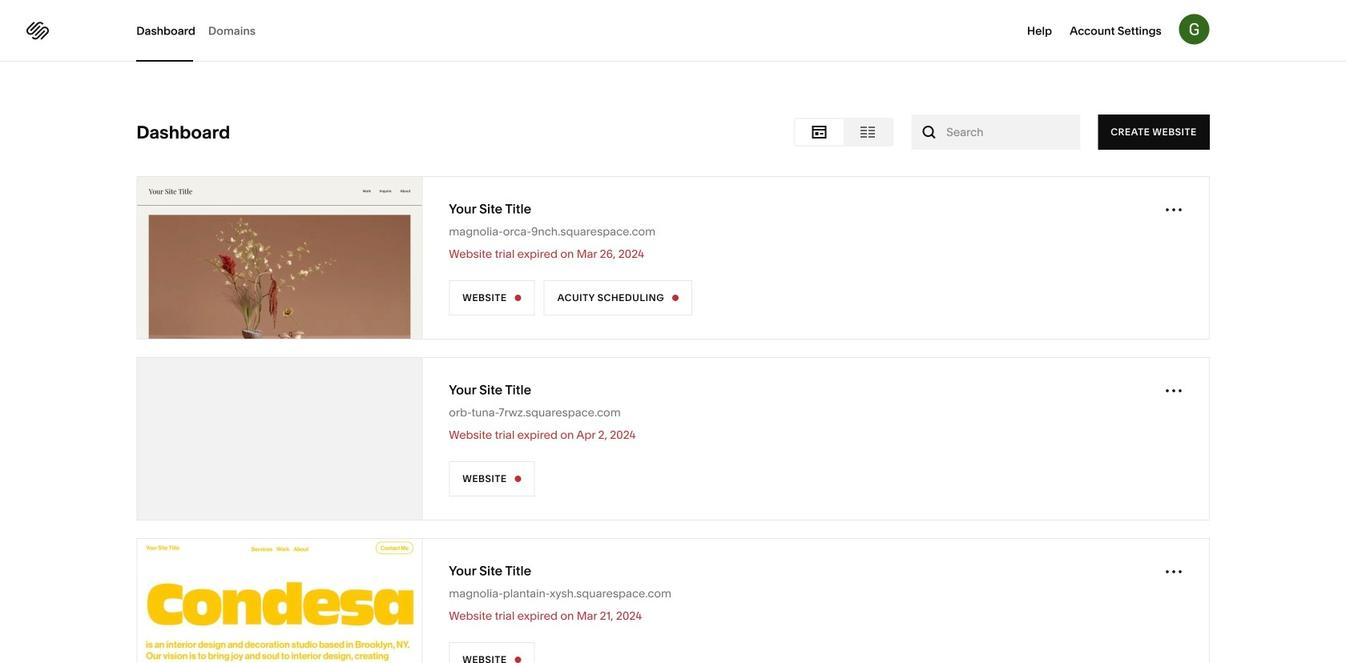 Task type: describe. For each thing, give the bounding box(es) containing it.
0 vertical spatial tab list
[[136, 0, 269, 62]]

1 horizontal spatial tab list
[[796, 119, 893, 145]]



Task type: locate. For each thing, give the bounding box(es) containing it.
1 vertical spatial tab list
[[796, 119, 893, 145]]

tab list
[[136, 0, 269, 62], [796, 119, 893, 145]]

0 horizontal spatial tab list
[[136, 0, 269, 62]]

Search field
[[947, 123, 1046, 141]]



